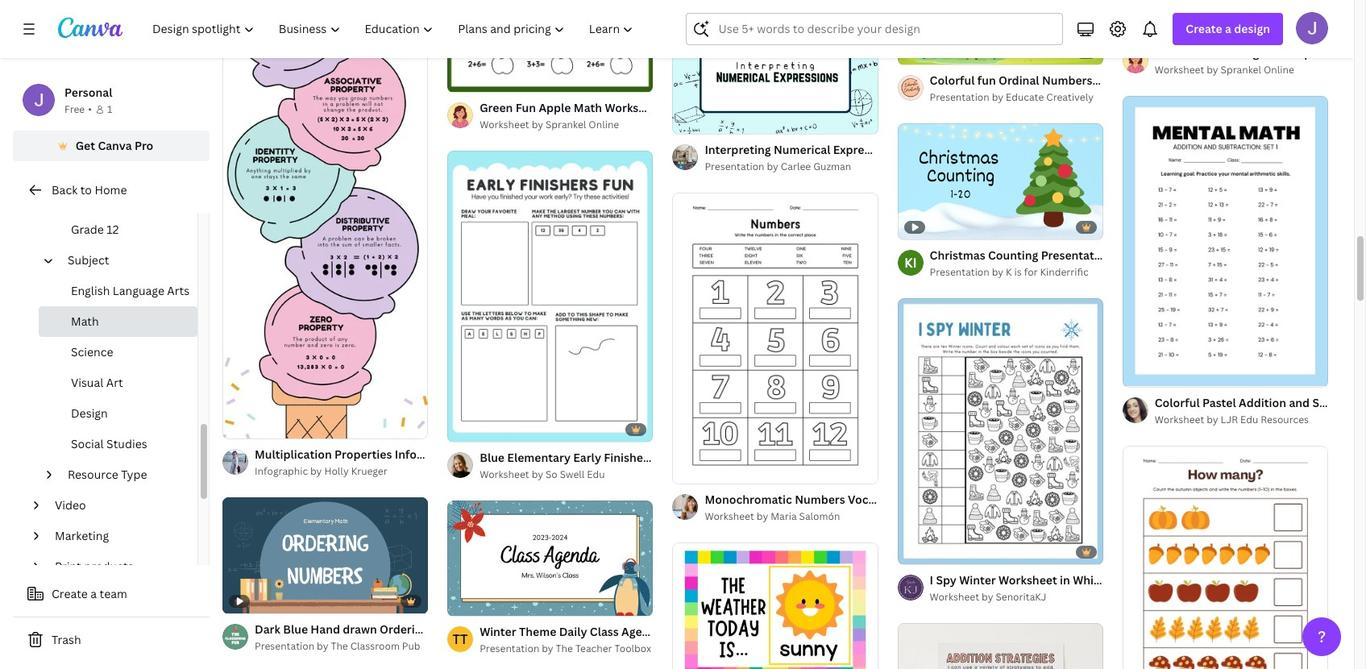 Task type: describe. For each thing, give the bounding box(es) containing it.
subject button
[[61, 245, 188, 276]]

pink
[[474, 447, 497, 462]]

presentation down create a design dropdown button
[[1164, 73, 1235, 88]]

multiplication properties infographic in pink playful style image
[[223, 0, 428, 439]]

salomón
[[800, 509, 841, 523]]

agenda
[[622, 624, 663, 639]]

worksheet up senoritakj on the bottom of the page
[[999, 573, 1058, 588]]

presentation down dark
[[255, 639, 315, 653]]

pro
[[135, 138, 153, 153]]

science
[[71, 344, 113, 360]]

create a team button
[[13, 578, 210, 610]]

grade for grade 12
[[71, 222, 104, 237]]

1 of 6
[[684, 464, 708, 476]]

marketing
[[55, 528, 109, 544]]

pastel simple math addition strategies poster image
[[898, 623, 1104, 669]]

drawn
[[343, 622, 377, 637]]

modern
[[726, 624, 770, 639]]

design
[[71, 406, 108, 421]]

by inside blue elementary early finishers activity worksheet worksheet by so swell edu
[[532, 468, 544, 481]]

1 of 8 link
[[1123, 96, 1329, 387]]

i spy winter worksheet in white blue illustrative style link
[[930, 572, 1226, 590]]

fun
[[516, 100, 536, 115]]

language
[[113, 283, 164, 298]]

colorful inside christmas counting presentation in colorful illustrative style presentation by k is for kinderrific
[[1128, 247, 1173, 263]]

spy
[[937, 573, 957, 588]]

presentation by carlee guzman link
[[705, 159, 879, 175]]

1 of 8
[[1134, 367, 1158, 379]]

by inside i spy winter worksheet in white blue illustrative style worksheet by senoritakj
[[982, 590, 994, 604]]

illustrative inside i spy winter worksheet in white blue illustrative style worksheet by senoritakj
[[1136, 573, 1195, 588]]

ordering
[[380, 622, 428, 637]]

visual
[[71, 375, 103, 390]]

grade 12 link
[[39, 215, 198, 245]]

presentation by the classroom pub link
[[255, 639, 428, 655]]

presentation down "christmas"
[[930, 265, 990, 279]]

teacher
[[576, 642, 613, 656]]

presentation up the kinderrific
[[1042, 247, 1112, 263]]

elementary
[[507, 450, 571, 465]]

blue inside i spy winter worksheet in white blue illustrative style worksheet by senoritakj
[[1108, 573, 1133, 588]]

worksheet by senoritakj link
[[930, 590, 1104, 606]]

of for worksheet by maria salomón
[[691, 464, 700, 476]]

create a design
[[1186, 21, 1271, 36]]

worksheet by so swell edu link
[[480, 467, 653, 483]]

by inside dark blue hand drawn ordering numbers math presentation presentation by the classroom pub
[[317, 639, 329, 653]]

english language arts link
[[39, 276, 198, 306]]

worksheet down spy at bottom
[[930, 590, 980, 604]]

science link
[[39, 337, 198, 368]]

design link
[[39, 398, 198, 429]]

worksheet down monochromatic
[[705, 509, 755, 523]]

swell
[[560, 468, 585, 481]]

math inside 'green fun apple math worksheet worksheet by sprankel online'
[[574, 100, 602, 115]]

grade 11
[[71, 191, 119, 206]]

style inside christmas counting presentation in colorful illustrative style presentation by k is for kinderrific
[[1238, 247, 1266, 263]]

products
[[84, 559, 134, 574]]

by inside 'green fun apple math worksheet worksheet by sprankel online'
[[532, 118, 544, 131]]

11
[[107, 191, 119, 206]]

dark blue hand drawn ordering numbers math presentation presentation by the classroom pub
[[255, 622, 586, 653]]

numbers inside dark blue hand drawn ordering numbers math presentation presentation by the classroom pub
[[431, 622, 482, 637]]

back
[[52, 182, 78, 198]]

colorful inside winter theme daily class agenda in colorful modern style presentation by the teacher toolbox
[[679, 624, 724, 639]]

the teacher toolbox image
[[448, 627, 474, 652]]

worksheet by sprankel online
[[1155, 63, 1295, 76]]

12 inside "link"
[[107, 222, 119, 237]]

multiplication properties infographic in pink playful style link
[[255, 446, 569, 464]]

home
[[95, 182, 127, 198]]

green fun apple math worksheet worksheet by sprankel online
[[480, 100, 664, 131]]

10
[[702, 114, 713, 126]]

6
[[702, 464, 708, 476]]

english
[[71, 283, 110, 298]]

educate
[[1006, 90, 1045, 104]]

colorful the weather today circle time chart flashcards image
[[673, 543, 879, 669]]

presentation by educate creatively link
[[930, 90, 1104, 106]]

get canva pro
[[76, 138, 153, 153]]

print products link
[[48, 552, 188, 582]]

worksheet right vocabulary
[[913, 492, 972, 507]]

assessment
[[1096, 73, 1161, 88]]

0 horizontal spatial worksheet by sprankel online link
[[480, 117, 653, 133]]

resource type
[[68, 467, 147, 482]]

design
[[1235, 21, 1271, 36]]

interpreting numerical expressions math presentation in light blue math doodles image
[[673, 18, 879, 134]]

carlee
[[781, 159, 811, 173]]

marketing link
[[48, 521, 188, 552]]

colorful fun recognize shapes worksheet in colorful bold style image
[[1123, 0, 1329, 37]]

colorful fun ordinal numbers assessment presentation link
[[930, 72, 1235, 90]]

blue inside blue elementary early finishers activity worksheet worksheet by so swell edu
[[480, 450, 505, 465]]

grade 11 link
[[39, 184, 198, 215]]

by left ljr
[[1207, 413, 1219, 426]]

monochromatic
[[705, 492, 793, 507]]

type
[[121, 467, 147, 482]]

worksheet down playful
[[480, 468, 530, 481]]

blue inside dark blue hand drawn ordering numbers math presentation presentation by the classroom pub
[[283, 622, 308, 637]]

visual art
[[71, 375, 123, 390]]

1 horizontal spatial online
[[1264, 63, 1295, 76]]

style inside multiplication properties infographic in pink playful style infographic by holly krueger
[[541, 447, 569, 462]]

winter inside winter theme daily class agenda in colorful modern style presentation by the teacher toolbox
[[480, 624, 517, 639]]

the inside dark blue hand drawn ordering numbers math presentation presentation by the classroom pub
[[331, 639, 348, 653]]

trash
[[52, 632, 81, 648]]

1 for 1 of 8
[[1134, 367, 1139, 379]]

daily
[[559, 624, 587, 639]]

toolbox
[[615, 642, 652, 656]]

by inside christmas counting presentation in colorful illustrative style presentation by k is for kinderrific
[[992, 265, 1004, 279]]

1 for 1 of 12
[[459, 597, 464, 609]]

english language arts
[[71, 283, 190, 298]]

resource type button
[[61, 460, 188, 490]]

studies
[[106, 436, 147, 452]]

by inside colorful fun ordinal numbers assessment presentation presentation by educate creatively
[[992, 90, 1004, 104]]

0 vertical spatial worksheet by sprankel online link
[[1155, 62, 1329, 78]]

1 for 1 of 10
[[684, 114, 689, 126]]

fun
[[978, 73, 996, 88]]

by inside monochromatic numbers vocabulary worksheet worksheet by maria salomón
[[757, 509, 769, 523]]

1 horizontal spatial edu
[[1241, 413, 1259, 426]]

jacob simon image
[[1297, 12, 1329, 44]]

social studies
[[71, 436, 147, 452]]

1 of 10 link
[[673, 18, 879, 134]]

worksheet by maria salomón link
[[705, 509, 879, 525]]

ljr
[[1221, 413, 1239, 426]]

1 vertical spatial infographic
[[255, 465, 308, 479]]

vocabulary
[[848, 492, 911, 507]]

trash link
[[13, 624, 210, 656]]

personal
[[65, 85, 112, 100]]



Task type: locate. For each thing, give the bounding box(es) containing it.
infographic left pink
[[395, 447, 458, 462]]

numbers up creatively
[[1043, 73, 1093, 88]]

create down print
[[52, 586, 88, 602]]

green
[[480, 100, 513, 115]]

0 vertical spatial edu
[[1241, 413, 1259, 426]]

2 horizontal spatial numbers
[[1043, 73, 1093, 88]]

numbers up salomón
[[795, 492, 846, 507]]

1 horizontal spatial worksheet by sprankel online link
[[1155, 62, 1329, 78]]

of inside 1 of 10 link
[[691, 114, 700, 126]]

visual art link
[[39, 368, 198, 398]]

activity
[[656, 450, 699, 465]]

worksheet left 1 of 10
[[605, 100, 664, 115]]

1 vertical spatial winter
[[480, 624, 517, 639]]

winter inside i spy winter worksheet in white blue illustrative style worksheet by senoritakj
[[960, 573, 996, 588]]

k is for kinderrific image
[[898, 250, 924, 276]]

ordinal
[[999, 73, 1040, 88]]

•
[[88, 102, 92, 116]]

worksheet by sprankel online link down apple
[[480, 117, 653, 133]]

style
[[1238, 247, 1266, 263], [541, 447, 569, 462], [1198, 573, 1226, 588], [772, 624, 800, 639]]

colorful fun ordinal numbers assessment presentation image
[[898, 0, 1104, 65]]

math inside dark blue hand drawn ordering numbers math presentation presentation by the classroom pub
[[484, 622, 513, 637]]

kinderrific
[[1041, 265, 1089, 279]]

for
[[1025, 265, 1038, 279]]

0 vertical spatial create
[[1186, 21, 1223, 36]]

1 horizontal spatial create
[[1186, 21, 1223, 36]]

edu
[[1241, 413, 1259, 426], [587, 468, 605, 481]]

0 horizontal spatial numbers
[[431, 622, 482, 637]]

sprankel down design
[[1221, 63, 1262, 76]]

monochromatic numbers vocabulary worksheet image
[[673, 193, 879, 483]]

sprankel
[[1221, 63, 1262, 76], [546, 118, 587, 131]]

illustrative inside christmas counting presentation in colorful illustrative style presentation by k is for kinderrific
[[1176, 247, 1235, 263]]

winter theme daily class agenda in colorful modern style link
[[480, 623, 800, 641]]

krueger
[[351, 465, 388, 479]]

numbers inside colorful fun ordinal numbers assessment presentation presentation by educate creatively
[[1043, 73, 1093, 88]]

back to home
[[52, 182, 127, 198]]

0 vertical spatial blue
[[480, 450, 505, 465]]

video link
[[48, 490, 188, 521]]

create a team
[[52, 586, 127, 602]]

1 horizontal spatial winter
[[960, 573, 996, 588]]

1 inside 1 of 8 link
[[1134, 367, 1139, 379]]

autumn counting worksheet in brown and orange illustrative style image
[[1123, 446, 1329, 669]]

by left maria
[[757, 509, 769, 523]]

worksheet by sprankel online link down design
[[1155, 62, 1329, 78]]

presentation inside winter theme daily class agenda in colorful modern style presentation by the teacher toolbox
[[480, 642, 540, 656]]

1 left 6
[[684, 464, 689, 476]]

1 horizontal spatial colorful
[[930, 73, 975, 88]]

i spy winter worksheet in white blue illustrative style image
[[898, 298, 1104, 564]]

worksheet down green
[[480, 118, 530, 131]]

1 horizontal spatial sprankel
[[1221, 63, 1262, 76]]

to
[[80, 182, 92, 198]]

blue elementary early finishers activity worksheet worksheet by so swell edu
[[480, 450, 761, 481]]

back to home link
[[13, 174, 210, 206]]

by inside multiplication properties infographic in pink playful style infographic by holly krueger
[[310, 465, 322, 479]]

team
[[100, 586, 127, 602]]

online inside 'green fun apple math worksheet worksheet by sprankel online'
[[589, 118, 619, 131]]

0 horizontal spatial edu
[[587, 468, 605, 481]]

online down green fun apple math worksheet link
[[589, 118, 619, 131]]

presentation up the presentation by the teacher toolbox link
[[515, 622, 586, 637]]

1 vertical spatial worksheet by sprankel online link
[[480, 117, 653, 133]]

2 vertical spatial numbers
[[431, 622, 482, 637]]

1 vertical spatial grade
[[71, 222, 104, 237]]

presentation down 10
[[705, 159, 765, 173]]

of up the teacher toolbox image
[[466, 597, 475, 609]]

blue right dark
[[283, 622, 308, 637]]

blue right white
[[1108, 573, 1133, 588]]

creatively
[[1047, 90, 1094, 104]]

create for create a design
[[1186, 21, 1223, 36]]

blue
[[480, 450, 505, 465], [1108, 573, 1133, 588], [283, 622, 308, 637]]

a left design
[[1226, 21, 1232, 36]]

in
[[1115, 247, 1125, 263], [461, 447, 471, 462], [1060, 573, 1071, 588], [666, 624, 676, 639]]

edu right ljr
[[1241, 413, 1259, 426]]

is
[[1015, 265, 1022, 279]]

worksheet left ljr
[[1155, 413, 1205, 426]]

0 vertical spatial illustrative
[[1176, 247, 1235, 263]]

1 horizontal spatial the
[[556, 642, 573, 656]]

math right apple
[[574, 100, 602, 115]]

0 vertical spatial infographic
[[395, 447, 458, 462]]

colorful inside colorful fun ordinal numbers assessment presentation presentation by educate creatively
[[930, 73, 975, 88]]

0 vertical spatial 12
[[107, 222, 119, 237]]

0 horizontal spatial sprankel
[[546, 118, 587, 131]]

monochromatic numbers vocabulary worksheet worksheet by maria salomón
[[705, 492, 972, 523]]

edu down early
[[587, 468, 605, 481]]

worksheet by sprankel online link
[[1155, 62, 1329, 78], [480, 117, 653, 133]]

math down 1 of 12
[[484, 622, 513, 637]]

ki link
[[898, 250, 924, 276]]

1
[[107, 102, 112, 116], [684, 114, 689, 126], [1134, 367, 1139, 379], [684, 464, 689, 476], [459, 597, 464, 609]]

worksheet
[[1155, 63, 1205, 76], [605, 100, 664, 115], [480, 118, 530, 131], [1155, 413, 1205, 426], [702, 450, 761, 465], [480, 468, 530, 481], [913, 492, 972, 507], [705, 509, 755, 523], [999, 573, 1058, 588], [930, 590, 980, 604]]

style inside i spy winter worksheet in white blue illustrative style worksheet by senoritakj
[[1198, 573, 1226, 588]]

create inside button
[[52, 586, 88, 602]]

of for worksheet by ljr edu resources
[[1141, 367, 1150, 379]]

the down daily
[[556, 642, 573, 656]]

0 horizontal spatial blue
[[283, 622, 308, 637]]

1 vertical spatial numbers
[[795, 492, 846, 507]]

of inside 1 of 12 link
[[466, 597, 475, 609]]

in inside i spy winter worksheet in white blue illustrative style worksheet by senoritakj
[[1060, 573, 1071, 588]]

8
[[1152, 367, 1158, 379]]

0 vertical spatial grade
[[71, 191, 104, 206]]

blue elementary early finishers activity worksheet image
[[448, 151, 653, 442]]

1 inside 1 of 10 link
[[684, 114, 689, 126]]

0 horizontal spatial the
[[331, 639, 348, 653]]

1 vertical spatial 12
[[477, 597, 486, 609]]

Search search field
[[719, 14, 1053, 44]]

infographic down multiplication
[[255, 465, 308, 479]]

a inside button
[[91, 586, 97, 602]]

0 horizontal spatial 12
[[107, 222, 119, 237]]

1 vertical spatial create
[[52, 586, 88, 602]]

the
[[331, 639, 348, 653], [556, 642, 573, 656]]

numbers down 1 of 12
[[431, 622, 482, 637]]

blue elementary early finishers activity worksheet link
[[480, 449, 761, 467]]

0 horizontal spatial winter
[[480, 624, 517, 639]]

canva
[[98, 138, 132, 153]]

a for team
[[91, 586, 97, 602]]

2 vertical spatial math
[[484, 622, 513, 637]]

1 left 10
[[684, 114, 689, 126]]

math down english
[[71, 314, 99, 329]]

in inside christmas counting presentation in colorful illustrative style presentation by k is for kinderrific
[[1115, 247, 1125, 263]]

2 vertical spatial colorful
[[679, 624, 724, 639]]

christmas counting presentation in colorful illustrative style presentation by k is for kinderrific
[[930, 247, 1266, 279]]

finishers
[[604, 450, 654, 465]]

12
[[107, 222, 119, 237], [477, 597, 486, 609]]

0 horizontal spatial colorful
[[679, 624, 724, 639]]

by left so
[[532, 468, 544, 481]]

grade 12
[[71, 222, 119, 237]]

create
[[1186, 21, 1223, 36], [52, 586, 88, 602]]

2 vertical spatial blue
[[283, 622, 308, 637]]

1 inside 1 of 12 link
[[459, 597, 464, 609]]

winter right the teacher toolbox image
[[480, 624, 517, 639]]

1 for 1
[[107, 102, 112, 116]]

white
[[1073, 573, 1106, 588]]

1 for 1 of 6
[[684, 464, 689, 476]]

by down the fun
[[532, 118, 544, 131]]

sprankel inside 'green fun apple math worksheet worksheet by sprankel online'
[[546, 118, 587, 131]]

by left carlee
[[767, 159, 779, 173]]

0 vertical spatial online
[[1264, 63, 1295, 76]]

by down 'hand'
[[317, 639, 329, 653]]

so
[[546, 468, 558, 481]]

winter right spy at bottom
[[960, 573, 996, 588]]

worksheet by ljr edu resources
[[1155, 413, 1310, 426]]

colorful pastel addition and subtraction mental arithmetic math worksheet image
[[1123, 96, 1329, 387]]

of left 6
[[691, 464, 700, 476]]

winter theme daily class agenda in colorful modern style image
[[448, 501, 653, 616]]

numbers inside monochromatic numbers vocabulary worksheet worksheet by maria salomón
[[795, 492, 846, 507]]

social studies link
[[39, 429, 198, 460]]

create for create a team
[[52, 586, 88, 602]]

edu inside blue elementary early finishers activity worksheet worksheet by so swell edu
[[587, 468, 605, 481]]

monochromatic numbers vocabulary worksheet link
[[705, 491, 972, 509]]

of
[[691, 114, 700, 126], [1141, 367, 1150, 379], [691, 464, 700, 476], [466, 597, 475, 609]]

free •
[[65, 102, 92, 116]]

2 horizontal spatial colorful
[[1128, 247, 1173, 263]]

worksheet down create a design dropdown button
[[1155, 63, 1205, 76]]

the down 'hand'
[[331, 639, 348, 653]]

guzman
[[814, 159, 852, 173]]

a inside dropdown button
[[1226, 21, 1232, 36]]

2 horizontal spatial math
[[574, 100, 602, 115]]

k is for kinderrific element
[[898, 250, 924, 276]]

dark blue hand drawn ordering numbers math presentation link
[[255, 621, 586, 639]]

grade for grade 11
[[71, 191, 104, 206]]

in inside multiplication properties infographic in pink playful style infographic by holly krueger
[[461, 447, 471, 462]]

the inside winter theme daily class agenda in colorful modern style presentation by the teacher toolbox
[[556, 642, 573, 656]]

video
[[55, 498, 86, 513]]

i spy winter worksheet in white blue illustrative style worksheet by senoritakj
[[930, 573, 1226, 604]]

1 vertical spatial illustrative
[[1136, 573, 1195, 588]]

1 vertical spatial colorful
[[1128, 247, 1173, 263]]

christmas
[[930, 247, 986, 263]]

0 vertical spatial a
[[1226, 21, 1232, 36]]

tt link
[[448, 627, 474, 652]]

worksheet up monochromatic
[[702, 450, 761, 465]]

presentation down theme
[[480, 642, 540, 656]]

1 of 6 link
[[673, 192, 879, 484]]

of inside 1 of 6 link
[[691, 464, 700, 476]]

1 up the teacher toolbox image
[[459, 597, 464, 609]]

0 vertical spatial colorful
[[930, 73, 975, 88]]

by left k
[[992, 265, 1004, 279]]

early
[[574, 450, 602, 465]]

1 horizontal spatial infographic
[[395, 447, 458, 462]]

1 right •
[[107, 102, 112, 116]]

create a design button
[[1174, 13, 1284, 45]]

1 vertical spatial sprankel
[[546, 118, 587, 131]]

1 horizontal spatial a
[[1226, 21, 1232, 36]]

of left 10
[[691, 114, 700, 126]]

by down fun
[[992, 90, 1004, 104]]

0 vertical spatial winter
[[960, 573, 996, 588]]

of inside 1 of 8 link
[[1141, 367, 1150, 379]]

by inside winter theme daily class agenda in colorful modern style presentation by the teacher toolbox
[[542, 642, 554, 656]]

by down theme
[[542, 642, 554, 656]]

style inside winter theme daily class agenda in colorful modern style presentation by the teacher toolbox
[[772, 624, 800, 639]]

1 horizontal spatial math
[[484, 622, 513, 637]]

by
[[1207, 63, 1219, 76], [992, 90, 1004, 104], [532, 118, 544, 131], [767, 159, 779, 173], [992, 265, 1004, 279], [1207, 413, 1219, 426], [310, 465, 322, 479], [532, 468, 544, 481], [757, 509, 769, 523], [982, 590, 994, 604], [317, 639, 329, 653], [542, 642, 554, 656]]

of for presentation by the teacher toolbox
[[466, 597, 475, 609]]

None search field
[[687, 13, 1064, 45]]

by down create a design dropdown button
[[1207, 63, 1219, 76]]

1 horizontal spatial numbers
[[795, 492, 846, 507]]

create inside dropdown button
[[1186, 21, 1223, 36]]

maria
[[771, 509, 797, 523]]

1 horizontal spatial 12
[[477, 597, 486, 609]]

1 vertical spatial a
[[91, 586, 97, 602]]

1 left 8
[[1134, 367, 1139, 379]]

classroom
[[351, 639, 400, 653]]

arts
[[167, 283, 190, 298]]

2 grade from the top
[[71, 222, 104, 237]]

worksheet by ljr edu resources link
[[1155, 412, 1329, 428]]

sprankel down green fun apple math worksheet link
[[546, 118, 587, 131]]

a left team at the bottom
[[91, 586, 97, 602]]

free
[[65, 102, 85, 116]]

online down design
[[1264, 63, 1295, 76]]

1 vertical spatial edu
[[587, 468, 605, 481]]

holly
[[324, 465, 349, 479]]

1 grade from the top
[[71, 191, 104, 206]]

dark
[[255, 622, 281, 637]]

infographic by holly krueger link
[[255, 464, 428, 480]]

presentation by the teacher toolbox link
[[480, 641, 653, 657]]

1 vertical spatial online
[[589, 118, 619, 131]]

by left senoritakj on the bottom of the page
[[982, 590, 994, 604]]

blue left elementary
[[480, 450, 505, 465]]

1 vertical spatial blue
[[1108, 573, 1133, 588]]

0 horizontal spatial create
[[52, 586, 88, 602]]

in inside winter theme daily class agenda in colorful modern style presentation by the teacher toolbox
[[666, 624, 676, 639]]

0 horizontal spatial a
[[91, 586, 97, 602]]

0 vertical spatial numbers
[[1043, 73, 1093, 88]]

colorful
[[930, 73, 975, 88], [1128, 247, 1173, 263], [679, 624, 724, 639]]

grade inside "link"
[[71, 222, 104, 237]]

presentation by k is for kinderrific link
[[930, 264, 1104, 280]]

1 horizontal spatial blue
[[480, 450, 505, 465]]

colorful fun ordinal numbers assessment presentation presentation by educate creatively
[[930, 73, 1235, 104]]

create up worksheet by sprankel online
[[1186, 21, 1223, 36]]

by left holly at the left
[[310, 465, 322, 479]]

0 horizontal spatial infographic
[[255, 465, 308, 479]]

1 inside 1 of 6 link
[[684, 464, 689, 476]]

presentation down fun
[[930, 90, 990, 104]]

of left 8
[[1141, 367, 1150, 379]]

2 horizontal spatial blue
[[1108, 573, 1133, 588]]

0 horizontal spatial online
[[589, 118, 619, 131]]

resources
[[1261, 413, 1310, 426]]

a for design
[[1226, 21, 1232, 36]]

0 vertical spatial math
[[574, 100, 602, 115]]

top level navigation element
[[142, 13, 648, 45]]

social
[[71, 436, 104, 452]]

0 vertical spatial sprankel
[[1221, 63, 1262, 76]]

winter theme daily class agenda in colorful modern style presentation by the teacher toolbox
[[480, 624, 800, 656]]

1 vertical spatial math
[[71, 314, 99, 329]]

the teacher toolbox element
[[448, 627, 474, 652]]

green fun apple math worksheet image
[[448, 0, 653, 92]]

0 horizontal spatial math
[[71, 314, 99, 329]]



Task type: vqa. For each thing, say whether or not it's contained in the screenshot.
Business within Beige Professional Business Livestream Facebook Cover Facebook Cover by MyTeamArt
no



